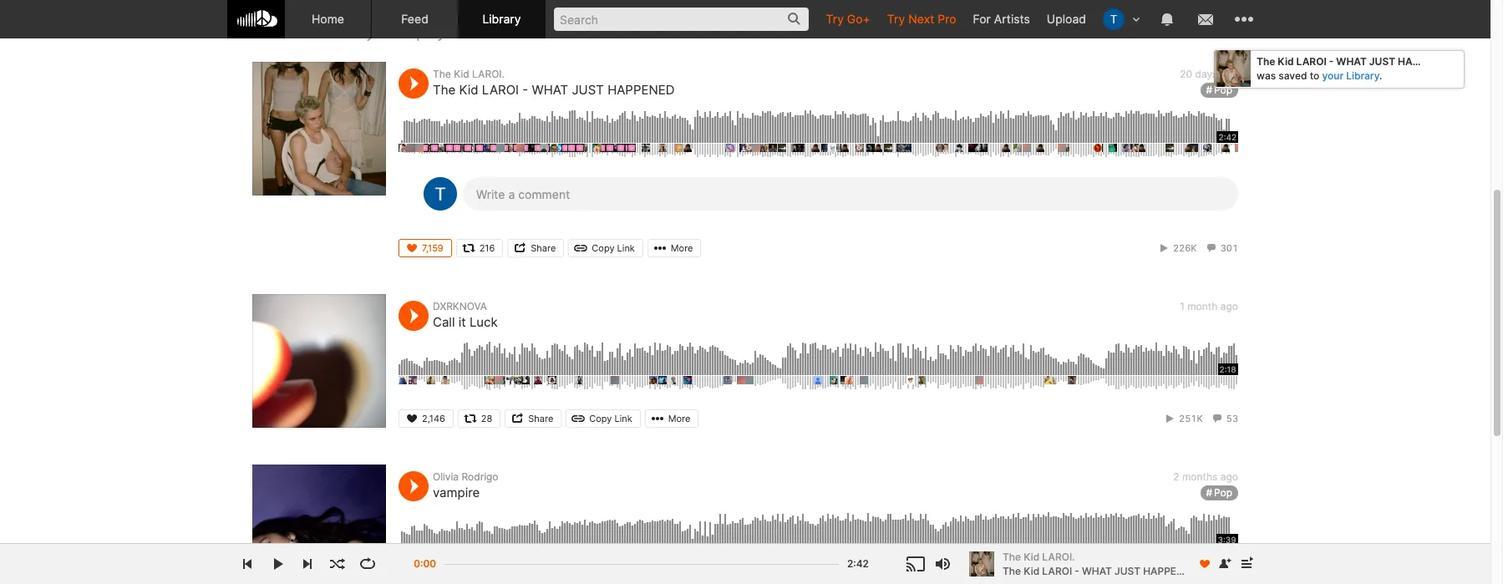 Task type: vqa. For each thing, say whether or not it's contained in the screenshot.
The Kid LAROI - WHAT JUST HAPPENED's Pop link
yes



Task type: describe. For each thing, give the bounding box(es) containing it.
20 days ago pop
[[1181, 68, 1239, 96]]

dxrknova call it luck
[[433, 300, 498, 330]]

.
[[1380, 69, 1383, 82]]

next
[[909, 12, 935, 26]]

- inside the kid laroi - what just happened was saved to your library .
[[1330, 55, 1334, 68]]

months
[[1183, 471, 1218, 483]]

tracks
[[318, 23, 362, 41]]

days
[[1196, 68, 1218, 81]]

dxrknova link
[[433, 300, 487, 313]]

0 vertical spatial the kid laroi - what just happened element
[[252, 62, 386, 196]]

2 months ago pop
[[1174, 471, 1239, 499]]

pro
[[938, 12, 957, 26]]

upload link
[[1039, 0, 1095, 38]]

try go+
[[826, 12, 871, 26]]

what inside the kid laroi - what just happened was saved to your library .
[[1337, 55, 1367, 68]]

link for the kid laroi - what just happened
[[617, 243, 635, 254]]

- for the kid laroi. link to the bottom the kid laroi - what just happened link
[[1075, 565, 1080, 577]]

Search search field
[[554, 8, 810, 31]]

216
[[480, 243, 495, 254]]

try for try go+
[[826, 12, 844, 26]]

for artists link
[[965, 0, 1039, 38]]

the kid laroi - what just happened link for the kid laroi. link to the bottom
[[1003, 564, 1198, 579]]

track stats element for call it luck
[[1164, 410, 1239, 428]]

7,159 button
[[399, 239, 452, 258]]

ago for the kid laroi - what just happened
[[1221, 68, 1239, 81]]

try go+ link
[[818, 0, 879, 38]]

next up image
[[1237, 554, 1257, 574]]

your library link
[[1323, 69, 1380, 82]]

just for the kid laroi. link to the bottom the kid laroi - what just happened link
[[1115, 565, 1141, 577]]

the kid laroi - what just happened was saved to your library .
[[1257, 55, 1453, 82]]

call it luck link
[[433, 315, 498, 330]]

28 button
[[458, 410, 501, 428]]

7,159
[[422, 243, 444, 254]]

226k
[[1174, 243, 1197, 254]]

home
[[312, 12, 344, 26]]

vampire
[[433, 485, 480, 501]]

try next pro link
[[879, 0, 965, 38]]

go+
[[847, 12, 871, 26]]

copy for the kid laroi - what just happened
[[592, 243, 615, 254]]

laroi for the kid laroi. link to the bottom the kid laroi - what just happened link
[[1043, 565, 1073, 577]]

20
[[1181, 68, 1193, 81]]

the kid laroi - what just happened link for the leftmost the kid laroi. link
[[433, 82, 675, 98]]

copy link for the kid laroi - what just happened
[[592, 243, 635, 254]]

251k
[[1179, 413, 1203, 425]]

copy link button for call it luck
[[566, 410, 641, 428]]

artists
[[994, 12, 1030, 26]]

call
[[433, 315, 455, 330]]

hear the tracks you've played:
[[252, 23, 468, 41]]

copy for call it luck
[[590, 413, 612, 425]]

link for call it luck
[[615, 413, 633, 425]]

you've
[[366, 23, 412, 41]]

0 vertical spatial tara schultz's avatar element
[[1103, 8, 1125, 30]]

copy link button for the kid laroi - what just happened
[[569, 239, 643, 258]]

happened for the kid laroi. link to the bottom the kid laroi - what just happened link
[[1144, 565, 1198, 577]]

2 ago from the top
[[1221, 300, 1239, 313]]

0:00
[[414, 558, 436, 570]]

1
[[1180, 300, 1185, 313]]

for artists
[[973, 12, 1030, 26]]

more for the kid laroi - what just happened
[[671, 243, 693, 254]]

pop for the kid laroi - what just happened
[[1214, 84, 1233, 96]]

more button for call it luck
[[645, 410, 699, 428]]

pop link for vampire
[[1201, 486, 1239, 501]]

home link
[[285, 0, 372, 38]]

dxrknova
[[433, 300, 487, 313]]

to
[[1310, 69, 1320, 82]]

301 link
[[1205, 243, 1239, 254]]



Task type: locate. For each thing, give the bounding box(es) containing it.
track stats element up months at the right of the page
[[1164, 410, 1239, 428]]

1 vertical spatial share
[[528, 413, 554, 425]]

0 horizontal spatial the kid laroi. the kid laroi - what just happened
[[433, 68, 675, 98]]

301
[[1221, 243, 1239, 254]]

ago inside 20 days ago pop
[[1221, 68, 1239, 81]]

2 horizontal spatial laroi
[[1297, 55, 1327, 68]]

share for luck
[[528, 413, 554, 425]]

just inside the kid laroi - what just happened was saved to your library .
[[1370, 55, 1396, 68]]

1 ago from the top
[[1221, 68, 1239, 81]]

kid inside the kid laroi - what just happened was saved to your library .
[[1278, 55, 1294, 68]]

1 vertical spatial copy link button
[[566, 410, 641, 428]]

happened for the kid laroi - what just happened link corresponding to the leftmost the kid laroi. link
[[608, 82, 675, 98]]

hear
[[252, 23, 286, 41]]

1 vertical spatial library
[[1347, 69, 1380, 82]]

olivia rodrigo link
[[433, 471, 499, 483]]

0 vertical spatial -
[[1330, 55, 1334, 68]]

more button
[[648, 239, 702, 258], [645, 410, 699, 428]]

pop
[[1214, 84, 1233, 96], [1214, 487, 1233, 499]]

progress bar
[[445, 556, 839, 583]]

library right "played:"
[[483, 12, 521, 26]]

1 horizontal spatial laroi.
[[1043, 550, 1075, 563]]

0 vertical spatial the kid laroi - what just happened link
[[433, 82, 675, 98]]

try for try next pro
[[888, 12, 905, 26]]

saved
[[1279, 69, 1308, 82]]

kid
[[1278, 55, 1294, 68], [454, 68, 469, 81], [459, 82, 479, 98], [1024, 550, 1040, 563], [1024, 565, 1040, 577]]

pop link down days
[[1201, 83, 1239, 98]]

0 vertical spatial the kid laroi. the kid laroi - what just happened
[[433, 68, 675, 98]]

share
[[531, 243, 556, 254], [528, 413, 554, 425]]

2 try from the left
[[888, 12, 905, 26]]

what
[[1337, 55, 1367, 68], [532, 82, 569, 98], [1082, 565, 1112, 577]]

2 vertical spatial happened
[[1144, 565, 1198, 577]]

1 horizontal spatial the kid laroi. the kid laroi - what just happened
[[1003, 550, 1198, 577]]

1 vertical spatial what
[[532, 82, 569, 98]]

2 vertical spatial just
[[1115, 565, 1141, 577]]

0 vertical spatial more
[[671, 243, 693, 254]]

try
[[826, 12, 844, 26], [888, 12, 905, 26]]

the inside the kid laroi - what just happened was saved to your library .
[[1257, 55, 1276, 68]]

0 horizontal spatial what
[[532, 82, 569, 98]]

feed link
[[372, 0, 459, 38]]

tara schultz's avatar element up 7,159
[[424, 178, 457, 211]]

2 pop from the top
[[1214, 487, 1233, 499]]

-
[[1330, 55, 1334, 68], [523, 82, 528, 98], [1075, 565, 1080, 577]]

the kid laroi - what just happened link
[[433, 82, 675, 98], [1003, 564, 1198, 579]]

the kid laroi - what just happened element
[[252, 62, 386, 196], [970, 552, 995, 577]]

try left go+ in the right of the page
[[826, 12, 844, 26]]

share button right 216
[[508, 239, 564, 258]]

1 horizontal spatial try
[[888, 12, 905, 26]]

0 vertical spatial ago
[[1221, 68, 1239, 81]]

1 horizontal spatial happened
[[1144, 565, 1198, 577]]

0 horizontal spatial just
[[572, 82, 604, 98]]

ago right month
[[1221, 300, 1239, 313]]

the kid laroi. link
[[433, 68, 505, 81], [1003, 550, 1189, 564]]

1 horizontal spatial -
[[1075, 565, 1080, 577]]

copy
[[592, 243, 615, 254], [590, 413, 612, 425]]

2 horizontal spatial just
[[1370, 55, 1396, 68]]

0 vertical spatial just
[[1370, 55, 1396, 68]]

0 horizontal spatial laroi.
[[472, 68, 505, 81]]

call it luck element
[[252, 295, 386, 428]]

0 vertical spatial pop
[[1214, 84, 1233, 96]]

what for the kid laroi - what just happened link corresponding to the leftmost the kid laroi. link
[[532, 82, 569, 98]]

pop link for the kid laroi - what just happened
[[1201, 83, 1239, 98]]

laroi for the kid laroi - what just happened link corresponding to the leftmost the kid laroi. link
[[482, 82, 519, 98]]

tara schultz's avatar element right the upload
[[1103, 8, 1125, 30]]

28
[[481, 413, 493, 425]]

laroi.
[[472, 68, 505, 81], [1043, 550, 1075, 563]]

ago right days
[[1221, 68, 1239, 81]]

library
[[483, 12, 521, 26], [1347, 69, 1380, 82]]

1 horizontal spatial laroi
[[1043, 565, 1073, 577]]

0 vertical spatial laroi.
[[472, 68, 505, 81]]

share for the
[[531, 243, 556, 254]]

53 link
[[1211, 413, 1239, 425]]

more for call it luck
[[668, 413, 691, 425]]

1 vertical spatial -
[[523, 82, 528, 98]]

1 vertical spatial more button
[[645, 410, 699, 428]]

1 horizontal spatial the kid laroi. link
[[1003, 550, 1189, 564]]

0 vertical spatial copy link
[[592, 243, 635, 254]]

for
[[973, 12, 991, 26]]

more
[[671, 243, 693, 254], [668, 413, 691, 425]]

1 vertical spatial the kid laroi. the kid laroi - what just happened
[[1003, 550, 1198, 577]]

library right your
[[1347, 69, 1380, 82]]

Write a comment text field
[[463, 178, 1239, 211]]

olivia rodrigo vampire
[[433, 471, 499, 501]]

0 vertical spatial more button
[[648, 239, 702, 258]]

library inside the kid laroi - what just happened was saved to your library .
[[1347, 69, 1380, 82]]

ago right months at the right of the page
[[1221, 471, 1239, 483]]

was
[[1257, 69, 1277, 82]]

1 vertical spatial laroi
[[482, 82, 519, 98]]

played:
[[416, 23, 468, 41]]

216 button
[[456, 239, 503, 258]]

0 horizontal spatial the kid laroi - what just happened element
[[252, 62, 386, 196]]

just
[[1370, 55, 1396, 68], [572, 82, 604, 98], [1115, 565, 1141, 577]]

2,146
[[422, 413, 445, 425]]

rodrigo
[[462, 471, 499, 483]]

2 vertical spatial -
[[1075, 565, 1080, 577]]

2
[[1174, 471, 1180, 483]]

feed
[[401, 12, 429, 26]]

1 horizontal spatial tara schultz's avatar element
[[1103, 8, 1125, 30]]

1 vertical spatial pop
[[1214, 487, 1233, 499]]

1 horizontal spatial the kid laroi - what just happened link
[[1003, 564, 1198, 579]]

track stats element for the kid laroi - what just happened
[[1158, 239, 1239, 258]]

1 vertical spatial link
[[615, 413, 633, 425]]

0 horizontal spatial try
[[826, 12, 844, 26]]

library link
[[459, 0, 546, 38]]

1 vertical spatial share button
[[505, 410, 562, 428]]

0 vertical spatial what
[[1337, 55, 1367, 68]]

1 vertical spatial just
[[572, 82, 604, 98]]

track stats element
[[1158, 239, 1239, 258], [1164, 410, 1239, 428]]

1 horizontal spatial what
[[1082, 565, 1112, 577]]

share right 216
[[531, 243, 556, 254]]

happened
[[1398, 55, 1453, 68], [608, 82, 675, 98], [1144, 565, 1198, 577]]

copy link button
[[569, 239, 643, 258], [566, 410, 641, 428]]

1 vertical spatial happened
[[608, 82, 675, 98]]

1 vertical spatial track stats element
[[1164, 410, 1239, 428]]

what for the kid laroi. link to the bottom the kid laroi - what just happened link
[[1082, 565, 1112, 577]]

1 vertical spatial the kid laroi - what just happened link
[[1003, 564, 1198, 579]]

your
[[1323, 69, 1344, 82]]

1 vertical spatial tara schultz's avatar element
[[424, 178, 457, 211]]

1 vertical spatial more
[[668, 413, 691, 425]]

0 horizontal spatial the kid laroi. link
[[433, 68, 505, 81]]

0 horizontal spatial laroi
[[482, 82, 519, 98]]

it
[[459, 315, 466, 330]]

track stats element containing 226k
[[1158, 239, 1239, 258]]

vampire link
[[433, 485, 480, 501]]

2,146 button
[[399, 410, 454, 428]]

share button for luck
[[505, 410, 562, 428]]

copy link for call it luck
[[590, 413, 633, 425]]

2:42
[[848, 558, 869, 570]]

0 vertical spatial copy link button
[[569, 239, 643, 258]]

0 vertical spatial share
[[531, 243, 556, 254]]

laroi
[[1297, 55, 1327, 68], [482, 82, 519, 98], [1043, 565, 1073, 577]]

track stats element up month
[[1158, 239, 1239, 258]]

0 vertical spatial pop link
[[1201, 83, 1239, 98]]

pop inside 2 months ago pop
[[1214, 487, 1233, 499]]

1 vertical spatial laroi.
[[1043, 550, 1075, 563]]

2 vertical spatial what
[[1082, 565, 1112, 577]]

0 horizontal spatial happened
[[608, 82, 675, 98]]

pop link
[[1201, 83, 1239, 98], [1201, 486, 1239, 501]]

share button
[[508, 239, 564, 258], [505, 410, 562, 428]]

1 vertical spatial copy link
[[590, 413, 633, 425]]

share button for the
[[508, 239, 564, 258]]

0 vertical spatial the kid laroi. link
[[433, 68, 505, 81]]

None search field
[[546, 0, 818, 38]]

2 horizontal spatial what
[[1337, 55, 1367, 68]]

0 vertical spatial track stats element
[[1158, 239, 1239, 258]]

ago
[[1221, 68, 1239, 81], [1221, 300, 1239, 313], [1221, 471, 1239, 483]]

pop down days
[[1214, 84, 1233, 96]]

library inside library link
[[483, 12, 521, 26]]

2 pop link from the top
[[1201, 486, 1239, 501]]

1 horizontal spatial just
[[1115, 565, 1141, 577]]

share button right 28
[[505, 410, 562, 428]]

just for the kid laroi - what just happened link corresponding to the leftmost the kid laroi. link
[[572, 82, 604, 98]]

upload
[[1047, 12, 1087, 26]]

2 horizontal spatial happened
[[1398, 55, 1453, 68]]

happened inside the kid laroi - what just happened was saved to your library .
[[1398, 55, 1453, 68]]

1 horizontal spatial the kid laroi - what just happened element
[[970, 552, 995, 577]]

2 vertical spatial ago
[[1221, 471, 1239, 483]]

link
[[617, 243, 635, 254], [615, 413, 633, 425]]

0 horizontal spatial tara schultz's avatar element
[[424, 178, 457, 211]]

2 horizontal spatial -
[[1330, 55, 1334, 68]]

laroi inside the kid laroi - what just happened was saved to your library .
[[1297, 55, 1327, 68]]

pop down months at the right of the page
[[1214, 487, 1233, 499]]

tara schultz's avatar element
[[1103, 8, 1125, 30], [424, 178, 457, 211]]

53
[[1227, 413, 1239, 425]]

track stats element containing 251k
[[1164, 410, 1239, 428]]

try next pro
[[888, 12, 957, 26]]

vampire element
[[252, 465, 386, 584]]

0 vertical spatial library
[[483, 12, 521, 26]]

2 vertical spatial laroi
[[1043, 565, 1073, 577]]

0 horizontal spatial library
[[483, 12, 521, 26]]

the
[[291, 23, 314, 41]]

0 horizontal spatial the kid laroi - what just happened link
[[433, 82, 675, 98]]

- for the kid laroi - what just happened link corresponding to the leftmost the kid laroi. link
[[523, 82, 528, 98]]

1 vertical spatial the kid laroi. link
[[1003, 550, 1189, 564]]

pop for vampire
[[1214, 487, 1233, 499]]

1 vertical spatial the kid laroi - what just happened element
[[970, 552, 995, 577]]

0 vertical spatial happened
[[1398, 55, 1453, 68]]

ago inside 2 months ago pop
[[1221, 471, 1239, 483]]

0 vertical spatial link
[[617, 243, 635, 254]]

1 vertical spatial copy
[[590, 413, 612, 425]]

0 vertical spatial share button
[[508, 239, 564, 258]]

1 vertical spatial pop link
[[1201, 486, 1239, 501]]

share right 28
[[528, 413, 554, 425]]

3 ago from the top
[[1221, 471, 1239, 483]]

the
[[1257, 55, 1276, 68], [433, 68, 451, 81], [433, 82, 456, 98], [1003, 550, 1022, 563], [1003, 565, 1022, 577]]

olivia
[[433, 471, 459, 483]]

0 vertical spatial laroi
[[1297, 55, 1327, 68]]

1 try from the left
[[826, 12, 844, 26]]

the kid laroi. the kid laroi - what just happened
[[433, 68, 675, 98], [1003, 550, 1198, 577]]

copy link
[[592, 243, 635, 254], [590, 413, 633, 425]]

1 vertical spatial ago
[[1221, 300, 1239, 313]]

pop inside 20 days ago pop
[[1214, 84, 1233, 96]]

luck
[[470, 315, 498, 330]]

1 pop link from the top
[[1201, 83, 1239, 98]]

try left next
[[888, 12, 905, 26]]

pop link down months at the right of the page
[[1201, 486, 1239, 501]]

1 horizontal spatial library
[[1347, 69, 1380, 82]]

more button for the kid laroi - what just happened
[[648, 239, 702, 258]]

ago for vampire
[[1221, 471, 1239, 483]]

0 horizontal spatial -
[[523, 82, 528, 98]]

1 pop from the top
[[1214, 84, 1233, 96]]

1 month ago
[[1180, 300, 1239, 313]]

month
[[1188, 300, 1218, 313]]

0 vertical spatial copy
[[592, 243, 615, 254]]



